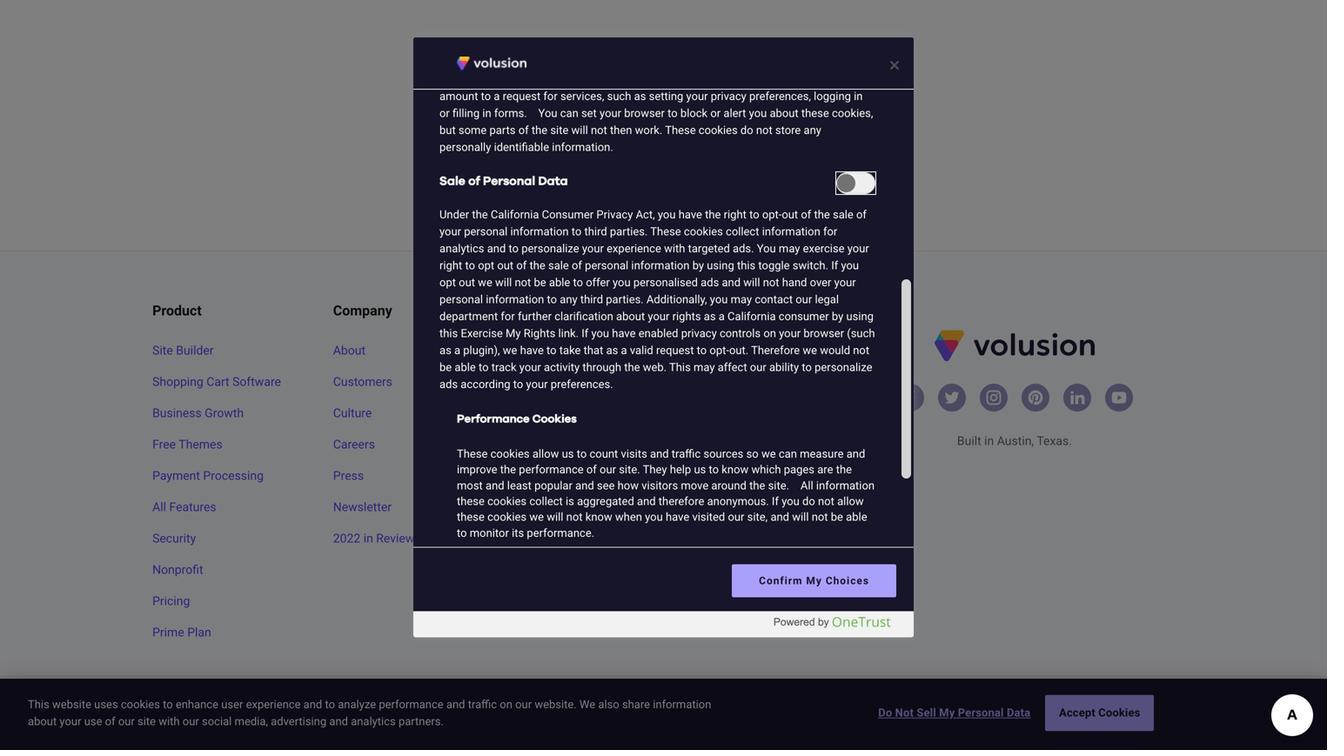 Task type: locate. For each thing, give the bounding box(es) containing it.
you down switched
[[792, 73, 810, 86]]

1 horizontal spatial using
[[846, 310, 874, 323]]

0 vertical spatial california
[[491, 208, 539, 221]]

of inside this website uses cookies to enhance user experience and to analyze performance and traffic on our website. we also share information about your use of our site with our social media, advertising and analytics partners.
[[105, 715, 115, 728]]

not
[[895, 706, 914, 719]]

through
[[583, 361, 621, 374]]

1 horizontal spatial any
[[804, 124, 821, 137]]

by
[[777, 73, 789, 86], [692, 259, 704, 272], [832, 310, 844, 323]]

designer
[[718, 343, 766, 357]]

try it free for 14 days
[[499, 50, 828, 82]]

is down popular
[[566, 495, 574, 508]]

request inside the these cookies are necessary for the website to function and cannot be switched off in our systems. they are usually only set in response to actions made by you which amount to a request for services, such as setting your privacy preferences, logging in or filling in forms.    you can set your browser to block or alert you about these cookies, but some parts of the site will not then work. these cookies do not store any personally identifiable information.
[[503, 90, 541, 103]]

site. up the how on the left
[[619, 463, 640, 476]]

if inside these cookies allow us to count visits and traffic sources so we can measure and improve the performance of our site. they help us to know which pages are the most and least popular and see how visitors move around the site.    all information these cookies collect is aggregated and therefore anonymous. if you do not allow these cookies we will not know when you have visited our site, and will not be able to monitor its performance.
[[772, 495, 779, 508]]

all features
[[152, 500, 216, 514]]

pkwy
[[965, 702, 990, 714]]

1 horizontal spatial site
[[695, 343, 715, 357]]

nonprofit
[[152, 562, 203, 577]]

know up "around"
[[722, 463, 749, 476]]

ads up featured
[[701, 276, 719, 289]]

any inside under the california consumer privacy act, you have the right to opt-out of the sale of your personal information to third parties. these cookies collect information for analytics and to personalize your experience with targeted ads. you may exercise your right to opt out of the sale of personal information by using this toggle switch.                 if you opt out we will not be able to offer you personalised ads and will not hand over your personal information to any third parties. additionally, you may contact our legal department for further clarification about your rights as a california consumer by using this exercise my rights link. if you have enabled privacy controls on your browser (such as a plugin), we have to take that as a valid request to opt-out. therefore we would not be able to track your activity through the web. this may affect our ability to personalize ads according to your preferences.
[[560, 293, 578, 306]]

product
[[152, 302, 202, 319]]

1 vertical spatial this
[[440, 327, 458, 340]]

0 horizontal spatial opt-
[[710, 344, 729, 357]]

0 horizontal spatial by
[[692, 259, 704, 272]]

forms.
[[494, 107, 527, 120]]

resources down through
[[582, 374, 639, 389]]

1 vertical spatial austin,
[[1033, 702, 1064, 714]]

volusion up the partner
[[514, 468, 561, 483]]

to down setting
[[668, 107, 678, 120]]

0 horizontal spatial which
[[751, 463, 781, 476]]

0 horizontal spatial this
[[440, 327, 458, 340]]

1 horizontal spatial may
[[731, 293, 752, 306]]

0 horizontal spatial using
[[707, 259, 734, 272]]

site for product
[[152, 343, 173, 357]]

this left uses
[[28, 698, 49, 711]]

united
[[1114, 702, 1144, 714]]

to left monitor
[[457, 526, 467, 539]]

improve
[[457, 463, 497, 476]]

wells
[[1009, 716, 1035, 728]]

logging
[[814, 90, 851, 103]]

switch inside do not sell my personal information 'alert dialog'
[[836, 172, 876, 194]]

shopping cart software
[[152, 374, 281, 389]]

youtube image
[[1110, 389, 1128, 406]]

these inside these cookies allow us to count visits and traffic sources so we can measure and improve the performance of our site. they help us to know which pages are the most and least popular and see how visitors move around the site.    all information these cookies collect is aggregated and therefore anonymous. if you do not allow these cookies we will not know when you have visited our site, and will not be able to monitor its performance.
[[457, 447, 488, 460]]

measure
[[800, 447, 844, 460]]

cookies up least
[[491, 447, 530, 460]]

1 vertical spatial this
[[28, 698, 49, 711]]

0 horizontal spatial personal
[[483, 175, 535, 188]]

have down therefore
[[666, 511, 689, 524]]

switch
[[836, 172, 876, 194]]

your right exercise on the right top of page
[[847, 242, 869, 255]]

2 vertical spatial volusion
[[876, 716, 916, 728]]

0 horizontal spatial browser
[[624, 107, 665, 120]]

may up toggle
[[779, 242, 800, 255]]

of
[[518, 124, 529, 137], [468, 175, 480, 188], [801, 208, 811, 221], [856, 208, 867, 221], [516, 259, 527, 272], [572, 259, 582, 272], [586, 463, 597, 476], [275, 706, 286, 720], [105, 715, 115, 728], [997, 716, 1007, 728]]

data
[[538, 175, 568, 188], [1007, 706, 1031, 719]]

preferences,
[[749, 90, 811, 103]]

opt- up affect
[[710, 344, 729, 357]]

popular
[[534, 479, 573, 492]]

1 horizontal spatial know
[[722, 463, 749, 476]]

site
[[152, 343, 173, 357], [695, 343, 715, 357]]

opt-
[[762, 208, 782, 221], [710, 344, 729, 357]]

themes
[[179, 437, 223, 451]]

1 horizontal spatial they
[[643, 463, 667, 476]]

right up ads.
[[724, 208, 747, 221]]

website inside this website uses cookies to enhance user experience and to analyze performance and traffic on our website. we also share information about your use of our site with our social media, advertising and analytics partners.
[[52, 698, 91, 711]]

volusion inside volusion help center link
[[514, 437, 561, 451]]

information down the measure
[[816, 479, 875, 492]]

you right when
[[645, 511, 663, 524]]

third down offer
[[580, 293, 603, 306]]

which inside these cookies allow us to count visits and traffic sources so we can measure and improve the performance of our site. they help us to know which pages are the most and least popular and see how visitors move around the site.    all information these cookies collect is aggregated and therefore anonymous. if you do not allow these cookies we will not know when you have visited our site, and will not be able to monitor its performance.
[[751, 463, 781, 476]]

we up the "marketing"
[[529, 511, 544, 524]]

to left the analyze
[[325, 698, 335, 711]]

0 vertical spatial able
[[549, 276, 570, 289]]

advertising
[[271, 715, 326, 728]]

your up enabled
[[648, 310, 670, 323]]

1 vertical spatial privacy
[[681, 327, 717, 340]]

1 vertical spatial set
[[581, 107, 597, 120]]

0 horizontal spatial can
[[560, 107, 579, 120]]

personalize down would
[[815, 361, 873, 374]]

1 horizontal spatial website
[[623, 56, 662, 69]]

1 horizontal spatial experience
[[607, 242, 661, 255]]

this right web.
[[669, 361, 691, 374]]

my inside under the california consumer privacy act, you have the right to opt-out of the sale of your personal information to third parties. these cookies collect information for analytics and to personalize your experience with targeted ads. you may exercise your right to opt out of the sale of personal information by using this toggle switch.                 if you opt out we will not be able to offer you personalised ads and will not hand over your personal information to any third parties. additionally, you may contact our legal department for further clarification about your rights as a california consumer by using this exercise my rights link. if you have enabled privacy controls on your browser (such as a plugin), we have to take that as a valid request to opt-out. therefore we would not be able to track your activity through the web. this may affect our ability to personalize ads according to your preferences.
[[506, 327, 521, 340]]

marketing & design experts link
[[514, 530, 653, 565]]

0 vertical spatial personal
[[464, 225, 508, 238]]

customers link
[[333, 373, 472, 391]]

0 vertical spatial which
[[812, 73, 842, 86]]

your
[[686, 90, 708, 103], [600, 107, 621, 120], [440, 225, 461, 238], [582, 242, 604, 255], [847, 242, 869, 255], [834, 276, 856, 289], [648, 310, 670, 323], [779, 327, 801, 340], [519, 361, 541, 374], [526, 378, 548, 391], [60, 715, 81, 728]]

data inside do not sell my personal information 'alert dialog'
[[538, 175, 568, 188]]

you up controls
[[710, 293, 728, 306]]

1 horizontal spatial performance
[[519, 463, 584, 476]]

opt
[[478, 259, 494, 272], [440, 276, 456, 289]]

start for free link
[[598, 136, 729, 181]]

which inside the these cookies are necessary for the website to function and cannot be switched off in our systems. they are usually only set in response to actions made by you which amount to a request for services, such as setting your privacy preferences, logging in or filling in forms.    you can set your browser to block or alert you about these cookies, but some parts of the site will not then work. these cookies do not store any personally identifiable information.
[[812, 73, 842, 86]]

1 vertical spatial which
[[751, 463, 781, 476]]

cookies up targeted
[[684, 225, 723, 238]]

to up department
[[465, 259, 475, 272]]

site inside the these cookies are necessary for the website to function and cannot be switched off in our systems. they are usually only set in response to actions made by you which amount to a request for services, such as setting your privacy preferences, logging in or filling in forms.    you can set your browser to block or alert you about these cookies, but some parts of the site will not then work. these cookies do not store any personally identifiable information.
[[550, 124, 569, 137]]

browser inside the these cookies are necessary for the website to function and cannot be switched off in our systems. they are usually only set in response to actions made by you which amount to a request for services, such as setting your privacy preferences, logging in or filling in forms.    you can set your browser to block or alert you about these cookies, but some parts of the site will not then work. these cookies do not store any personally identifiable information.
[[624, 107, 665, 120]]

0 horizontal spatial is
[[566, 495, 574, 508]]

cookies up systems.
[[473, 56, 512, 69]]

austin, inside . | 6504 bridge point pkwy ste 125, austin, tx 78730 united states. volusion is registered iso of wells fargo bank, n.a., concord, ca.
[[1033, 702, 1064, 714]]

to up response
[[665, 56, 675, 69]]

is inside these cookies allow us to count visits and traffic sources so we can measure and improve the performance of our site. they help us to know which pages are the most and least popular and see how visitors move around the site.    all information these cookies collect is aggregated and therefore anonymous. if you do not allow these cookies we will not know when you have visited our site, and will not be able to monitor its performance.
[[566, 495, 574, 508]]

1 vertical spatial using
[[846, 310, 874, 323]]

browser up would
[[804, 327, 844, 340]]

0 horizontal spatial this
[[28, 698, 49, 711]]

0 vertical spatial site
[[550, 124, 569, 137]]

on left website. on the left bottom of the page
[[500, 698, 513, 711]]

usually
[[552, 73, 588, 86]]

of inside . | 6504 bridge point pkwy ste 125, austin, tx 78730 united states. volusion is registered iso of wells fargo bank, n.a., concord, ca.
[[997, 716, 1007, 728]]

personal up offer
[[585, 259, 629, 272]]

2 horizontal spatial my
[[939, 706, 955, 719]]

marketplace
[[557, 500, 624, 514]]

california
[[491, 208, 539, 221], [728, 310, 776, 323]]

0 vertical spatial privacy
[[597, 208, 633, 221]]

instagram image
[[985, 389, 1003, 406]]

offer
[[586, 276, 610, 289]]

my inside privacy alert dialog
[[939, 706, 955, 719]]

fargo
[[1037, 716, 1064, 728]]

1 horizontal spatial business
[[514, 406, 563, 420]]

these inside the these cookies are necessary for the website to function and cannot be switched off in our systems. they are usually only set in response to actions made by you which amount to a request for services, such as setting your privacy preferences, logging in or filling in forms.    you can set your browser to block or alert you about these cookies, but some parts of the site will not then work. these cookies do not store any personally identifiable information.
[[801, 107, 829, 120]]

security link
[[152, 530, 291, 547]]

site
[[550, 124, 569, 137], [138, 715, 156, 728]]

2 vertical spatial about
[[28, 715, 57, 728]]

0 vertical spatial my
[[506, 327, 521, 340]]

about inside under the california consumer privacy act, you have the right to opt-out of the sale of your personal information to third parties. these cookies collect information for analytics and to personalize your experience with targeted ads. you may exercise your right to opt out of the sale of personal information by using this toggle switch.                 if you opt out we will not be able to offer you personalised ads and will not hand over your personal information to any third parties. additionally, you may contact our legal department for further clarification about your rights as a california consumer by using this exercise my rights link. if you have enabled privacy controls on your browser (such as a plugin), we have to take that as a valid request to opt-out. therefore we would not be able to track your activity through the web. this may affect our ability to personalize ads according to your preferences.
[[616, 310, 645, 323]]

not down (such
[[853, 344, 869, 357]]

cookies inside under the california consumer privacy act, you have the right to opt-out of the sale of your personal information to third parties. these cookies collect information for analytics and to personalize your experience with targeted ads. you may exercise your right to opt out of the sale of personal information by using this toggle switch.                 if you opt out we will not be able to offer you personalised ads and will not hand over your personal information to any third parties. additionally, you may contact our legal department for further clarification about your rights as a california consumer by using this exercise my rights link. if you have enabled privacy controls on your browser (such as a plugin), we have to take that as a valid request to opt-out. therefore we would not be able to track your activity through the web. this may affect our ability to personalize ads according to your preferences.
[[684, 225, 723, 238]]

collect up ads.
[[726, 225, 759, 238]]

your down such in the top of the page
[[600, 107, 621, 120]]

are down necessary
[[534, 73, 550, 86]]

1 horizontal spatial cookies
[[1099, 706, 1140, 719]]

volusion inside volusion status page 'link'
[[514, 468, 561, 483]]

0 vertical spatial right
[[724, 208, 747, 221]]

2022
[[333, 531, 361, 545]]

. | 6504 bridge point pkwy ste 125, austin, tx 78730 united states. volusion is registered iso of wells fargo bank, n.a., concord, ca.
[[870, 702, 1179, 728]]

cart
[[206, 374, 229, 389]]

0 horizontal spatial with
[[159, 715, 180, 728]]

experience
[[607, 242, 661, 255], [246, 698, 301, 711]]

setting
[[649, 90, 683, 103]]

analytics
[[440, 242, 484, 255], [351, 715, 396, 728]]

my left choices
[[806, 575, 822, 587]]

by down legal
[[832, 310, 844, 323]]

any
[[804, 124, 821, 137], [560, 293, 578, 306]]

cookies inside button
[[1099, 706, 1140, 719]]

1 horizontal spatial traffic
[[672, 447, 701, 460]]

privacy inside the these cookies are necessary for the website to function and cannot be switched off in our systems. they are usually only set in response to actions made by you which amount to a request for services, such as setting your privacy preferences, logging in or filling in forms.    you can set your browser to block or alert you about these cookies, but some parts of the site will not then work. these cookies do not store any personally identifiable information.
[[711, 90, 747, 103]]

1 vertical spatial do
[[802, 495, 815, 508]]

1 vertical spatial performance
[[379, 698, 444, 711]]

we right so
[[761, 447, 776, 460]]

0 horizontal spatial they
[[507, 73, 531, 86]]

0 vertical spatial austin,
[[997, 434, 1034, 448]]

our inside the these cookies are necessary for the website to function and cannot be switched off in our systems. they are usually only set in response to actions made by you which amount to a request for services, such as setting your privacy preferences, logging in or filling in forms.    you can set your browser to block or alert you about these cookies, but some parts of the site will not then work. these cookies do not store any personally identifiable information.
[[440, 73, 456, 86]]

paypal
[[695, 455, 732, 469]]

0 horizontal spatial personalize
[[521, 242, 579, 255]]

checkout
[[747, 374, 798, 389]]

security
[[152, 531, 196, 545]]

able left offer
[[549, 276, 570, 289]]

1 vertical spatial opt
[[440, 276, 456, 289]]

0 vertical spatial volusion
[[514, 437, 561, 451]]

1 business from the left
[[152, 406, 202, 420]]

1 vertical spatial personal
[[585, 259, 629, 272]]

parties. down act, at the left of page
[[610, 225, 648, 238]]

know down aggregated
[[585, 511, 612, 524]]

1 horizontal spatial sale
[[833, 208, 854, 221]]

necessary
[[534, 56, 585, 69]]

austin, up fargo
[[1033, 702, 1064, 714]]

performance inside this website uses cookies to enhance user experience and to analyze performance and traffic on our website. we also share information about your use of our site with our social media, advertising and analytics partners.
[[379, 698, 444, 711]]

out
[[782, 208, 798, 221], [497, 259, 514, 272], [459, 276, 475, 289]]

1 vertical spatial experience
[[246, 698, 301, 711]]

you right act, at the left of page
[[658, 208, 676, 221]]

analytics inside this website uses cookies to enhance user experience and to analyze performance and traffic on our website. we also share information about your use of our site with our social media, advertising and analytics partners.
[[351, 715, 396, 728]]

the down payments
[[749, 479, 765, 492]]

not up performance. at bottom left
[[566, 511, 583, 524]]

1 or from the left
[[440, 107, 450, 120]]

page
[[602, 468, 629, 483]]

privacy
[[711, 90, 747, 103], [681, 327, 717, 340]]

cookies inside do not sell my personal information 'alert dialog'
[[532, 413, 577, 425]]

business down the ecommerce
[[514, 406, 563, 420]]

1 vertical spatial can
[[779, 447, 797, 460]]

such
[[607, 90, 631, 103]]

sources
[[704, 447, 744, 460]]

0 horizontal spatial cookies
[[532, 413, 577, 425]]

my right sell
[[939, 706, 955, 719]]

all
[[152, 500, 166, 514]]

do not sell my personal information alert dialog
[[413, 0, 914, 684]]

1 horizontal spatial opt
[[478, 259, 494, 272]]

or left the alert
[[710, 107, 721, 120]]

1 horizontal spatial allow
[[837, 495, 864, 508]]

rights
[[672, 310, 701, 323]]

0 vertical spatial out
[[782, 208, 798, 221]]

personal inside 'alert dialog'
[[483, 175, 535, 188]]

1 horizontal spatial ads
[[701, 276, 719, 289]]

these up monitor
[[457, 511, 485, 524]]

prime
[[152, 625, 184, 639]]

any up 'clarification'
[[560, 293, 578, 306]]

personalize down consumer
[[521, 242, 579, 255]]

allow down the measure
[[837, 495, 864, 508]]

0 vertical spatial can
[[560, 107, 579, 120]]

volusion logo image
[[440, 46, 544, 81], [457, 57, 527, 71]]

sale of personal data
[[440, 175, 568, 188]]

on inside under the california consumer privacy act, you have the right to opt-out of the sale of your personal information to third parties. these cookies collect information for analytics and to personalize your experience with targeted ads. you may exercise your right to opt out of the sale of personal information by using this toggle switch.                 if you opt out we will not be able to offer you personalised ads and will not hand over your personal information to any third parties. additionally, you may contact our legal department for further clarification about your rights as a california consumer by using this exercise my rights link. if you have enabled privacy controls on your browser (such as a plugin), we have to take that as a valid request to opt-out. therefore we would not be able to track your activity through the web. this may affect our ability to personalize ads according to your preferences.
[[764, 327, 776, 340]]

are down the measure
[[817, 463, 833, 476]]

can inside these cookies allow us to count visits and traffic sources so we can measure and improve the performance of our site. they help us to know which pages are the most and least popular and see how visitors move around the site.    all information these cookies collect is aggregated and therefore anonymous. if you do not allow these cookies we will not know when you have visited our site, and will not be able to monitor its performance.
[[779, 447, 797, 460]]

0 vertical spatial performance
[[519, 463, 584, 476]]

1 site from the left
[[152, 343, 173, 357]]

1 horizontal spatial site.
[[768, 479, 789, 492]]

on up the therefore
[[764, 327, 776, 340]]

1 vertical spatial are
[[534, 73, 550, 86]]

switch.
[[793, 259, 829, 272]]

volusion help center link
[[514, 436, 653, 453]]

performance cookies
[[457, 413, 577, 425]]

do inside the these cookies are necessary for the website to function and cannot be switched off in our systems. they are usually only set in response to actions made by you which amount to a request for services, such as setting your privacy preferences, logging in or filling in forms.    you can set your browser to block or alert you about these cookies, but some parts of the site will not then work. these cookies do not store any personally identifiable information.
[[741, 124, 753, 137]]

1 horizontal spatial with
[[664, 242, 685, 255]]

1 vertical spatial is
[[919, 716, 927, 728]]

these up improve
[[457, 447, 488, 460]]

0 horizontal spatial sale
[[548, 259, 569, 272]]

with
[[664, 242, 685, 255], [159, 715, 180, 728]]

activity
[[544, 361, 580, 374]]

information down consumer
[[510, 225, 569, 238]]

they up visitors
[[643, 463, 667, 476]]

free
[[587, 50, 654, 82], [152, 437, 176, 451]]

0 vertical spatial may
[[779, 242, 800, 255]]

1 horizontal spatial by
[[777, 73, 789, 86]]

0 vertical spatial us
[[562, 447, 574, 460]]

information inside this website uses cookies to enhance user experience and to analyze performance and traffic on our website. we also share information about your use of our site with our social media, advertising and analytics partners.
[[653, 698, 711, 711]]

business growth
[[152, 406, 244, 420]]

right
[[724, 208, 747, 221], [440, 259, 462, 272]]

0 vertical spatial with
[[664, 242, 685, 255]]

will up "information." on the top left of page
[[571, 124, 588, 137]]

0 horizontal spatial analytics
[[351, 715, 396, 728]]

be up choices
[[831, 511, 843, 524]]

2 vertical spatial by
[[832, 310, 844, 323]]

cookies
[[473, 56, 512, 69], [699, 124, 738, 137], [684, 225, 723, 238], [491, 447, 530, 460], [487, 495, 527, 508], [487, 511, 527, 524], [121, 698, 160, 711]]

0 vertical spatial know
[[722, 463, 749, 476]]

with down the 'enhance'
[[159, 715, 180, 728]]

n.a.,
[[1094, 716, 1116, 728]]

1 vertical spatial site
[[138, 715, 156, 728]]

when
[[615, 511, 642, 524]]

0 vertical spatial if
[[831, 259, 838, 272]]

1 vertical spatial traffic
[[468, 698, 497, 711]]

third down consumer
[[584, 225, 607, 238]]

any right store
[[804, 124, 821, 137]]

any inside the these cookies are necessary for the website to function and cannot be switched off in our systems. they are usually only set in response to actions made by you which amount to a request for services, such as setting your privacy preferences, logging in or filling in forms.    you can set your browser to block or alert you about these cookies, but some parts of the site will not then work. these cookies do not store any personally identifiable information.
[[804, 124, 821, 137]]

a inside the these cookies are necessary for the website to function and cannot be switched off in our systems. they are usually only set in response to actions made by you which amount to a request for services, such as setting your privacy preferences, logging in or filling in forms.    you can set your browser to block or alert you about these cookies, but some parts of the site will not then work. these cookies do not store any personally identifiable information.
[[494, 90, 500, 103]]

14
[[713, 50, 744, 82]]

be inside these cookies allow us to count visits and traffic sources so we can measure and improve the performance of our site. they help us to know which pages are the most and least popular and see how visitors move around the site.    all information these cookies collect is aggregated and therefore anonymous. if you do not allow these cookies we will not know when you have visited our site, and will not be able to monitor its performance.
[[831, 511, 843, 524]]

0 horizontal spatial website
[[52, 698, 91, 711]]

your right over
[[834, 276, 856, 289]]

2 site from the left
[[695, 343, 715, 357]]

your inside this website uses cookies to enhance user experience and to analyze performance and traffic on our website. we also share information about your use of our site with our social media, advertising and analytics partners.
[[60, 715, 81, 728]]

services,
[[560, 90, 604, 103]]

privacy policy link
[[148, 705, 223, 722]]

1 vertical spatial browser
[[804, 327, 844, 340]]

.
[[870, 702, 872, 714]]

or up but
[[440, 107, 450, 120]]

privacy down rights
[[681, 327, 717, 340]]

this inside under the california consumer privacy act, you have the right to opt-out of the sale of your personal information to third parties. these cookies collect information for analytics and to personalize your experience with targeted ads. you may exercise your right to opt out of the sale of personal information by using this toggle switch.                 if you opt out we will not be able to offer you personalised ads and will not hand over your personal information to any third parties. additionally, you may contact our legal department for further clarification about your rights as a california consumer by using this exercise my rights link. if you have enabled privacy controls on your browser (such as a plugin), we have to take that as a valid request to opt-out. therefore we would not be able to track your activity through the web. this may affect our ability to personalize ads according to your preferences.
[[669, 361, 691, 374]]

about left the use
[[28, 715, 57, 728]]

0 vertical spatial analytics
[[440, 242, 484, 255]]

1 horizontal spatial personalize
[[815, 361, 873, 374]]

they inside the these cookies are necessary for the website to function and cannot be switched off in our systems. they are usually only set in response to actions made by you which amount to a request for services, such as setting your privacy preferences, logging in or filling in forms.    you can set your browser to block or alert you about these cookies, but some parts of the site will not then work. these cookies do not store any personally identifiable information.
[[507, 73, 531, 86]]

they inside these cookies allow us to count visits and traffic sources so we can measure and improve the performance of our site. they help us to know which pages are the most and least popular and see how visitors move around the site.    all information these cookies collect is aggregated and therefore anonymous. if you do not allow these cookies we will not know when you have visited our site, and will not be able to monitor its performance.
[[643, 463, 667, 476]]

with inside under the california consumer privacy act, you have the right to opt-out of the sale of your personal information to third parties. these cookies collect information for analytics and to personalize your experience with targeted ads. you may exercise your right to opt out of the sale of personal information by using this toggle switch.                 if you opt out we will not be able to offer you personalised ads and will not hand over your personal information to any third parties. additionally, you may contact our legal department for further clarification about your rights as a california consumer by using this exercise my rights link. if you have enabled privacy controls on your browser (such as a plugin), we have to take that as a valid request to opt-out. therefore we would not be able to track your activity through the web. this may affect our ability to personalize ads according to your preferences.
[[664, 242, 685, 255]]

with inside this website uses cookies to enhance user experience and to analyze performance and traffic on our website. we also share information about your use of our site with our social media, advertising and analytics partners.
[[159, 715, 180, 728]]

terms of service
[[237, 706, 328, 720]]

1 vertical spatial request
[[656, 344, 694, 357]]

site right the use
[[138, 715, 156, 728]]

tx
[[1067, 702, 1079, 714]]

0 vertical spatial request
[[503, 90, 541, 103]]

with left targeted
[[664, 242, 685, 255]]

website inside the these cookies are necessary for the website to function and cannot be switched off in our systems. they are usually only set in response to actions made by you which amount to a request for services, such as setting your privacy preferences, logging in or filling in forms.    you can set your browser to block or alert you about these cookies, but some parts of the site will not then work. these cookies do not store any personally identifiable information.
[[623, 56, 662, 69]]

request
[[503, 90, 541, 103], [656, 344, 694, 357]]

payment processing link
[[152, 467, 291, 485]]

cookies for accept cookies
[[1099, 706, 1140, 719]]

opt- up you
[[762, 208, 782, 221]]

1 horizontal spatial this
[[669, 361, 691, 374]]

traffic
[[672, 447, 701, 460], [468, 698, 497, 711]]

these
[[440, 56, 470, 69], [665, 124, 696, 137], [650, 225, 681, 238], [457, 447, 488, 460]]

around
[[711, 479, 747, 492]]

the up only
[[605, 56, 621, 69]]

payment
[[152, 468, 200, 483]]

try
[[499, 50, 549, 82]]

we up "track"
[[503, 344, 517, 357]]

0 horizontal spatial out
[[459, 276, 475, 289]]

1 horizontal spatial free
[[587, 50, 654, 82]]

volusion down 6504
[[876, 716, 916, 728]]

personally
[[440, 141, 491, 154]]

2 vertical spatial if
[[772, 495, 779, 508]]

1 vertical spatial us
[[694, 463, 706, 476]]

2 business from the left
[[514, 406, 563, 420]]

1 vertical spatial privacy
[[148, 706, 188, 720]]

about inside the these cookies are necessary for the website to function and cannot be switched off in our systems. they are usually only set in response to actions made by you which amount to a request for services, such as setting your privacy preferences, logging in or filling in forms.    you can set your browser to block or alert you about these cookies, but some parts of the site will not then work. these cookies do not store any personally identifiable information.
[[770, 107, 799, 120]]

the
[[605, 56, 621, 69], [532, 124, 548, 137], [472, 208, 488, 221], [705, 208, 721, 221], [814, 208, 830, 221], [530, 259, 545, 272], [624, 361, 640, 374], [500, 463, 516, 476], [836, 463, 852, 476], [749, 479, 765, 492]]

marketing & design experts
[[514, 531, 619, 563]]

0 vertical spatial cookies
[[532, 413, 577, 425]]

experience up media,
[[246, 698, 301, 711]]

will inside the these cookies are necessary for the website to function and cannot be switched off in our systems. they are usually only set in response to actions made by you which amount to a request for services, such as setting your privacy preferences, logging in or filling in forms.    you can set your browser to block or alert you about these cookies, but some parts of the site will not then work. these cookies do not store any personally identifiable information.
[[571, 124, 588, 137]]

0 horizontal spatial right
[[440, 259, 462, 272]]

1 vertical spatial they
[[643, 463, 667, 476]]

1 horizontal spatial opt-
[[762, 208, 782, 221]]



Task type: vqa. For each thing, say whether or not it's contained in the screenshot.
"about" to the middle
yes



Task type: describe. For each thing, give the bounding box(es) containing it.
this inside this website uses cookies to enhance user experience and to analyze performance and traffic on our website. we also share information about your use of our site with our social media, advertising and analytics partners.
[[28, 698, 49, 711]]

not up further
[[515, 276, 531, 289]]

will up performance. at bottom left
[[547, 511, 563, 524]]

pricing link
[[152, 592, 291, 610]]

for left further
[[501, 310, 515, 323]]

traffic inside these cookies allow us to count visits and traffic sources so we can measure and improve the performance of our site. they help us to know which pages are the most and least popular and see how visitors move around the site.    all information these cookies collect is aggregated and therefore anonymous. if you do not allow these cookies we will not know when you have visited our site, and will not be able to monitor its performance.
[[672, 447, 701, 460]]

is inside . | 6504 bridge point pkwy ste 125, austin, tx 78730 united states. volusion is registered iso of wells fargo bank, n.a., concord, ca.
[[919, 716, 927, 728]]

to down systems.
[[481, 90, 491, 103]]

site inside this website uses cookies to enhance user experience and to analyze performance and traffic on our website. we also share information about your use of our site with our social media, advertising and analytics partners.
[[138, 715, 156, 728]]

your up offer
[[582, 242, 604, 255]]

to down "track"
[[513, 378, 523, 391]]

0 vertical spatial are
[[515, 56, 531, 69]]

privacy alert dialog
[[0, 679, 1327, 750]]

business for resources
[[514, 406, 563, 420]]

software
[[232, 374, 281, 389]]

the up further
[[530, 259, 545, 272]]

for up "no" on the left top of page
[[543, 90, 558, 103]]

point
[[939, 702, 963, 714]]

volusion status page link
[[514, 467, 653, 485]]

0 horizontal spatial set
[[581, 107, 597, 120]]

you down exercise on the right top of page
[[841, 259, 859, 272]]

our up see at the left of the page
[[600, 463, 616, 476]]

free
[[684, 151, 715, 165]]

count
[[590, 447, 618, 460]]

user
[[221, 698, 243, 711]]

contact us
[[514, 611, 574, 626]]

volusion logo image up systems.
[[457, 57, 527, 71]]

0 horizontal spatial may
[[694, 361, 715, 374]]

track
[[491, 361, 517, 374]]

personalised
[[633, 276, 698, 289]]

your up block in the top of the page
[[686, 90, 708, 103]]

review
[[376, 531, 415, 545]]

you right offer
[[613, 276, 631, 289]]

1 horizontal spatial this
[[737, 259, 756, 272]]

customers
[[333, 374, 392, 389]]

information up further
[[486, 293, 544, 306]]

in right filling
[[482, 107, 491, 120]]

in up cookies,
[[854, 90, 863, 103]]

media,
[[235, 715, 268, 728]]

our right the use
[[118, 715, 135, 728]]

free themes link
[[152, 436, 291, 453]]

as right rights
[[704, 310, 716, 323]]

press link
[[333, 467, 472, 485]]

1 vertical spatial personalize
[[815, 361, 873, 374]]

pinterest image
[[1027, 389, 1044, 406]]

as inside the these cookies are necessary for the website to function and cannot be switched off in our systems. they are usually only set in response to actions made by you which amount to a request for services, such as setting your privacy preferences, logging in or filling in forms.    you can set your browser to block or alert you about these cookies, but some parts of the site will not then work. these cookies do not store any personally identifiable information.
[[634, 90, 646, 103]]

required.
[[631, 103, 685, 119]]

not up contact
[[763, 276, 779, 289]]

systems.
[[459, 73, 504, 86]]

1 horizontal spatial california
[[728, 310, 776, 323]]

culture link
[[333, 404, 472, 422]]

traffic inside this website uses cookies to enhance user experience and to analyze performance and traffic on our website. we also share information about your use of our site with our social media, advertising and analytics partners.
[[468, 698, 497, 711]]

our up consumer
[[796, 293, 812, 306]]

1 vertical spatial these
[[457, 495, 485, 508]]

our down the site designer link
[[750, 361, 767, 374]]

1 vertical spatial allow
[[837, 495, 864, 508]]

it
[[557, 50, 579, 82]]

not down anytime.
[[756, 124, 773, 137]]

cookies inside this website uses cookies to enhance user experience and to analyze performance and traffic on our website. we also share information about your use of our site with our social media, advertising and analytics partners.
[[121, 698, 160, 711]]

avalara
[[695, 486, 735, 500]]

have up targeted
[[679, 208, 702, 221]]

terms of service link
[[237, 705, 328, 722]]

to left offer
[[573, 276, 583, 289]]

for up exercise on the right top of page
[[823, 225, 837, 238]]

valid
[[630, 344, 653, 357]]

be down about link
[[440, 361, 452, 374]]

1 vertical spatial free
[[152, 437, 176, 451]]

0 vertical spatial site.
[[619, 463, 640, 476]]

1 horizontal spatial us
[[694, 463, 706, 476]]

business tools link
[[514, 404, 653, 422]]

move
[[681, 479, 709, 492]]

credit
[[561, 103, 596, 119]]

for up only
[[588, 56, 602, 69]]

your down blog
[[519, 361, 541, 374]]

your down consumer
[[779, 327, 801, 340]]

experience inside under the california consumer privacy act, you have the right to opt-out of the sale of your personal information to third parties. these cookies collect information for analytics and to personalize your experience with targeted ads. you may exercise your right to opt out of the sale of personal information by using this toggle switch.                 if you opt out we will not be able to offer you personalised ads and will not hand over your personal information to any third parties. additionally, you may contact our legal department for further clarification about your rights as a california consumer by using this exercise my rights link. if you have enabled privacy controls on your browser (such as a plugin), we have to take that as a valid request to opt-out. therefore we would not be able to track your activity through the web. this may affect our ability to personalize ads according to your preferences.
[[607, 242, 661, 255]]

featured
[[695, 302, 750, 319]]

in right 2022
[[364, 531, 373, 545]]

so
[[746, 447, 759, 460]]

are inside these cookies allow us to count visits and traffic sources so we can measure and improve the performance of our site. they help us to know which pages are the most and least popular and see how visitors move around the site.    all information these cookies collect is aggregated and therefore anonymous. if you do not allow these cookies we will not know when you have visited our site, and will not be able to monitor its performance.
[[817, 463, 833, 476]]

not down the measure
[[818, 495, 835, 508]]

controls
[[720, 327, 761, 340]]

cannot
[[744, 56, 779, 69]]

in right built
[[984, 434, 994, 448]]

blog
[[514, 343, 538, 357]]

careers
[[333, 437, 375, 451]]

performance inside these cookies allow us to count visits and traffic sources so we can measure and improve the performance of our site. they help us to know which pages are the most and least popular and see how visitors move around the site.    all information these cookies collect is aggregated and therefore anonymous. if you do not allow these cookies we will not know when you have visited our site, and will not be able to monitor its performance.
[[519, 463, 584, 476]]

be up further
[[534, 276, 546, 289]]

be inside the these cookies are necessary for the website to function and cannot be switched off in our systems. they are usually only set in response to actions made by you which amount to a request for services, such as setting your privacy preferences, logging in or filling in forms.    you can set your browser to block or alert you about these cookies, but some parts of the site will not then work. these cookies do not store any personally identifiable information.
[[781, 56, 794, 69]]

will down integration
[[792, 511, 809, 524]]

volusion logo image up the amount
[[440, 46, 544, 81]]

linkedin image
[[1069, 389, 1086, 406]]

premium
[[695, 374, 744, 389]]

shopping cart software link
[[152, 373, 291, 391]]

we left would
[[803, 344, 817, 357]]

0 vertical spatial using
[[707, 259, 734, 272]]

our down 'anonymous.'
[[728, 511, 744, 524]]

0 vertical spatial third
[[584, 225, 607, 238]]

facebook image
[[902, 389, 919, 406]]

to down sources
[[709, 463, 719, 476]]

1 horizontal spatial able
[[549, 276, 570, 289]]

1 vertical spatial able
[[455, 361, 476, 374]]

prime plan
[[152, 625, 211, 639]]

uses
[[94, 698, 118, 711]]

switched
[[796, 56, 842, 69]]

targeted
[[688, 242, 730, 255]]

to up according
[[479, 361, 489, 374]]

parts
[[490, 124, 516, 137]]

0 horizontal spatial us
[[562, 447, 574, 460]]

request inside under the california consumer privacy act, you have the right to opt-out of the sale of your personal information to third parties. these cookies collect information for analytics and to personalize your experience with targeted ads. you may exercise your right to opt out of the sale of personal information by using this toggle switch.                 if you opt out we will not be able to offer you personalised ads and will not hand over your personal information to any third parties. additionally, you may contact our legal department for further clarification about your rights as a california consumer by using this exercise my rights link. if you have enabled privacy controls on your browser (such as a plugin), we have to take that as a valid request to opt-out. therefore we would not be able to track your activity through the web. this may affect our ability to personalize ads according to your preferences.
[[656, 344, 694, 357]]

of inside the these cookies are necessary for the website to function and cannot be switched off in our systems. they are usually only set in response to actions made by you which amount to a request for services, such as setting your privacy preferences, logging in or filling in forms.    you can set your browser to block or alert you about these cookies, but some parts of the site will not then work. these cookies do not store any personally identifiable information.
[[518, 124, 529, 137]]

0 vertical spatial free
[[587, 50, 654, 82]]

a up controls
[[719, 310, 725, 323]]

1 horizontal spatial resources
[[582, 374, 639, 389]]

volusion inside . | 6504 bridge point pkwy ste 125, austin, tx 78730 united states. volusion is registered iso of wells fargo bank, n.a., concord, ca.
[[876, 716, 916, 728]]

pages
[[784, 463, 815, 476]]

not down pages
[[812, 511, 828, 524]]

therefore
[[659, 495, 704, 508]]

concord,
[[1119, 716, 1160, 728]]

on inside this website uses cookies to enhance user experience and to analyze performance and traffic on our website. we also share information about your use of our site with our social media, advertising and analytics partners.
[[500, 698, 513, 711]]

2022 in review link
[[333, 530, 472, 547]]

browser inside under the california consumer privacy act, you have the right to opt-out of the sale of your personal information to third parties. these cookies collect information for analytics and to personalize your experience with targeted ads. you may exercise your right to opt out of the sale of personal information by using this toggle switch.                 if you opt out we will not be able to offer you personalised ads and will not hand over your personal information to any third parties. additionally, you may contact our legal department for further clarification about your rights as a california consumer by using this exercise my rights link. if you have enabled privacy controls on your browser (such as a plugin), we have to take that as a valid request to opt-out. therefore we would not be able to track your activity through the web. this may affect our ability to personalize ads according to your preferences.
[[804, 327, 844, 340]]

6504
[[880, 702, 904, 714]]

0 vertical spatial ads
[[701, 276, 719, 289]]

information up you
[[762, 225, 820, 238]]

our left website. on the left bottom of the page
[[515, 698, 532, 711]]

the right under
[[472, 208, 488, 221]]

0 horizontal spatial privacy
[[148, 706, 188, 720]]

1 vertical spatial ads
[[440, 378, 458, 391]]

the down "no" on the left top of page
[[532, 124, 548, 137]]

volusion for volusion help center
[[514, 437, 561, 451]]

collect inside under the california consumer privacy act, you have the right to opt-out of the sale of your personal information to third parties. these cookies collect information for analytics and to personalize your experience with targeted ads. you may exercise your right to opt out of the sale of personal information by using this toggle switch.                 if you opt out we will not be able to offer you personalised ads and will not hand over your personal information to any third parties. additionally, you may contact our legal department for further clarification about your rights as a california consumer by using this exercise my rights link. if you have enabled privacy controls on your browser (such as a plugin), we have to take that as a valid request to opt-out. therefore we would not be able to track your activity through the web. this may affect our ability to personalize ads according to your preferences.
[[726, 225, 759, 238]]

to up further
[[547, 293, 557, 306]]

to down consumer
[[572, 225, 582, 238]]

data inside do not sell my personal data button
[[1007, 706, 1031, 719]]

to right 'ability'
[[802, 361, 812, 374]]

partner marketplace link
[[514, 498, 653, 516]]

volusion for volusion status page
[[514, 468, 561, 483]]

your down activity
[[526, 378, 548, 391]]

1 vertical spatial parties.
[[606, 293, 644, 306]]

ecommerce
[[514, 374, 579, 389]]

about inside this website uses cookies to enhance user experience and to analyze performance and traffic on our website. we also share information about your use of our site with our social media, advertising and analytics partners.
[[28, 715, 57, 728]]

0 horizontal spatial if
[[582, 327, 589, 340]]

marketing
[[514, 531, 568, 545]]

privacy inside under the california consumer privacy act, you have the right to opt-out of the sale of your personal information to third parties. these cookies collect information for analytics and to personalize your experience with targeted ads. you may exercise your right to opt out of the sale of personal information by using this toggle switch.                 if you opt out we will not be able to offer you personalised ads and will not hand over your personal information to any third parties. additionally, you may contact our legal department for further clarification about your rights as a california consumer by using this exercise my rights link. if you have enabled privacy controls on your browser (such as a plugin), we have to take that as a valid request to opt-out. therefore we would not be able to track your activity through the web. this may affect our ability to personalize ads according to your preferences.
[[681, 327, 717, 340]]

1 vertical spatial my
[[806, 575, 822, 587]]

cookies for performance cookies
[[532, 413, 577, 425]]

we up department
[[478, 276, 492, 289]]

to left take on the top left of page
[[547, 344, 557, 357]]

pricing
[[152, 594, 190, 608]]

2 vertical spatial these
[[457, 511, 485, 524]]

the down valid
[[624, 361, 640, 374]]

under the california consumer privacy act, you have the right to opt-out of the sale of your personal information to third parties. these cookies collect information for analytics and to personalize your experience with targeted ads. you may exercise your right to opt out of the sale of personal information by using this toggle switch.                 if you opt out we will not be able to offer you personalised ads and will not hand over your personal information to any third parties. additionally, you may contact our legal department for further clarification about your rights as a california consumer by using this exercise my rights link. if you have enabled privacy controls on your browser (such as a plugin), we have to take that as a valid request to opt-out. therefore we would not be able to track your activity through the web. this may affect our ability to personalize ads according to your preferences.
[[440, 208, 875, 391]]

how
[[618, 479, 639, 492]]

a left plugin), on the top of page
[[454, 344, 460, 357]]

the up least
[[500, 463, 516, 476]]

therefore
[[751, 344, 800, 357]]

0 vertical spatial parties.
[[610, 225, 648, 238]]

status
[[564, 468, 599, 483]]

in right off
[[862, 56, 871, 69]]

0 horizontal spatial california
[[491, 208, 539, 221]]

ste
[[993, 702, 1008, 714]]

you down pages
[[782, 495, 800, 508]]

business growth link
[[152, 404, 291, 422]]

ecommerce resources
[[514, 374, 639, 389]]

to down function
[[693, 73, 703, 86]]

as right the that
[[606, 344, 618, 357]]

twitter image
[[943, 389, 961, 406]]

1 horizontal spatial right
[[724, 208, 747, 221]]

for up setting
[[662, 50, 706, 82]]

1 horizontal spatial are
[[534, 73, 550, 86]]

you right the alert
[[749, 107, 767, 120]]

information inside these cookies allow us to count visits and traffic sources so we can measure and improve the performance of our site. they help us to know which pages are the most and least popular and see how visitors move around the site.    all information these cookies collect is aggregated and therefore anonymous. if you do not allow these cookies we will not know when you have visited our site, and will not be able to monitor its performance.
[[816, 479, 875, 492]]

growth
[[205, 406, 244, 420]]

will up contact
[[743, 276, 760, 289]]

2 or from the left
[[710, 107, 721, 120]]

the up exercise on the right top of page
[[814, 208, 830, 221]]

to left the 'enhance'
[[163, 698, 173, 711]]

response
[[644, 73, 691, 86]]

have inside these cookies allow us to count visits and traffic sources so we can measure and improve the performance of our site. they help us to know which pages are the most and least popular and see how visitors move around the site.    all information these cookies collect is aggregated and therefore anonymous. if you do not allow these cookies we will not know when you have visited our site, and will not be able to monitor its performance.
[[666, 511, 689, 524]]

1 vertical spatial know
[[585, 511, 612, 524]]

then
[[610, 124, 632, 137]]

states.
[[1146, 702, 1179, 714]]

1 vertical spatial may
[[731, 293, 752, 306]]

these down block in the top of the page
[[665, 124, 696, 137]]

0 vertical spatial opt-
[[762, 208, 782, 221]]

1 vertical spatial third
[[580, 293, 603, 306]]

as left plugin), on the top of page
[[440, 344, 451, 357]]

analytics inside under the california consumer privacy act, you have the right to opt-out of the sale of your personal information to third parties. these cookies collect information for analytics and to personalize your experience with targeted ads. you may exercise your right to opt out of the sale of personal information by using this toggle switch.                 if you opt out we will not be able to offer you personalised ads and will not hand over your personal information to any third parties. additionally, you may contact our legal department for further clarification about your rights as a california consumer by using this exercise my rights link. if you have enabled privacy controls on your browser (such as a plugin), we have to take that as a valid request to opt-out. therefore we would not be able to track your activity through the web. this may affect our ability to personalize ads according to your preferences.
[[440, 242, 484, 255]]

powered by onetrust image
[[773, 616, 891, 630]]

site designer link
[[695, 342, 834, 359]]

confirm
[[759, 575, 803, 587]]

service
[[289, 706, 328, 720]]

0 horizontal spatial resources
[[514, 302, 580, 319]]

made
[[746, 73, 774, 86]]

you up the that
[[591, 327, 609, 340]]

can inside the these cookies are necessary for the website to function and cannot be switched off in our systems. they are usually only set in response to actions made by you which amount to a request for services, such as setting your privacy preferences, logging in or filling in forms.    you can set your browser to block or alert you about these cookies, but some parts of the site will not then work. these cookies do not store any personally identifiable information.
[[560, 107, 579, 120]]

to up premium
[[697, 344, 707, 357]]

a left valid
[[621, 344, 627, 357]]

plan
[[187, 625, 211, 639]]

your down under
[[440, 225, 461, 238]]

visited
[[692, 511, 725, 524]]

2 horizontal spatial out
[[782, 208, 798, 221]]

confirm my choices button
[[732, 565, 896, 598]]

do inside these cookies allow us to count visits and traffic sources so we can measure and improve the performance of our site. they help us to know which pages are the most and least popular and see how visitors move around the site.    all information these cookies collect is aggregated and therefore anonymous. if you do not allow these cookies we will not know when you have visited our site, and will not be able to monitor its performance.
[[802, 495, 815, 508]]

sale
[[440, 175, 465, 188]]

exercise
[[461, 327, 503, 340]]

0 vertical spatial opt
[[478, 259, 494, 272]]

the down the measure
[[836, 463, 852, 476]]

site designer
[[695, 343, 766, 357]]

identifiable
[[494, 141, 549, 154]]

our down the 'enhance'
[[183, 715, 199, 728]]

collect inside these cookies allow us to count visits and traffic sources so we can measure and improve the performance of our site. they help us to know which pages are the most and least popular and see how visitors move around the site.    all information these cookies collect is aggregated and therefore anonymous. if you do not allow these cookies we will not know when you have visited our site, and will not be able to monitor its performance.
[[529, 495, 563, 508]]

enhance
[[176, 698, 218, 711]]

2 vertical spatial personal
[[440, 293, 483, 306]]

information up personalised
[[631, 259, 690, 272]]

actions
[[706, 73, 743, 86]]

to down sale of personal data in the left top of the page
[[509, 242, 519, 255]]

2 vertical spatial out
[[459, 276, 475, 289]]

privacy inside under the california consumer privacy act, you have the right to opt-out of the sale of your personal information to third parties. these cookies collect information for analytics and to personalize your experience with targeted ads. you may exercise your right to opt out of the sale of personal information by using this toggle switch.                 if you opt out we will not be able to offer you personalised ads and will not hand over your personal information to any third parties. additionally, you may contact our legal department for further clarification about your rights as a california consumer by using this exercise my rights link. if you have enabled privacy controls on your browser (such as a plugin), we have to take that as a valid request to opt-out. therefore we would not be able to track your activity through the web. this may affect our ability to personalize ads according to your preferences.
[[597, 208, 633, 221]]

business for product
[[152, 406, 202, 420]]

cookies down cancel
[[699, 124, 738, 137]]

these inside under the california consumer privacy act, you have the right to opt-out of the sale of your personal information to third parties. these cookies collect information for analytics and to personalize your experience with targeted ads. you may exercise your right to opt out of the sale of personal information by using this toggle switch.                 if you opt out we will not be able to offer you personalised ads and will not hand over your personal information to any third parties. additionally, you may contact our legal department for further clarification about your rights as a california consumer by using this exercise my rights link. if you have enabled privacy controls on your browser (such as a plugin), we have to take that as a valid request to opt-out. therefore we would not be able to track your activity through the web. this may affect our ability to personalize ads according to your preferences.
[[650, 225, 681, 238]]

in left response
[[632, 73, 641, 86]]

accept cookies button
[[1045, 695, 1154, 731]]

the up targeted
[[705, 208, 721, 221]]

paypal payments link
[[695, 453, 834, 471]]

volusion help center
[[514, 437, 628, 451]]

to up ads.
[[749, 208, 759, 221]]

able inside these cookies allow us to count visits and traffic sources so we can measure and improve the performance of our site. they help us to know which pages are the most and least popular and see how visitors move around the site.    all information these cookies collect is aggregated and therefore anonymous. if you do not allow these cookies we will not know when you have visited our site, and will not be able to monitor its performance.
[[846, 511, 867, 524]]

these up systems.
[[440, 56, 470, 69]]

personal inside button
[[958, 706, 1004, 719]]

not left then at the left top of the page
[[591, 124, 607, 137]]

link.
[[558, 327, 579, 340]]

do not sell my personal data
[[878, 706, 1031, 719]]

help
[[670, 463, 691, 476]]

cookies up its
[[487, 511, 527, 524]]

by inside the these cookies are necessary for the website to function and cannot be switched off in our systems. they are usually only set in response to actions made by you which amount to a request for services, such as setting your privacy preferences, logging in or filling in forms.    you can set your browser to block or alert you about these cookies, but some parts of the site will not then work. these cookies do not store any personally identifiable information.
[[777, 73, 789, 86]]

0 vertical spatial sale
[[833, 208, 854, 221]]

and inside the these cookies are necessary for the website to function and cannot be switched off in our systems. they are usually only set in response to actions made by you which amount to a request for services, such as setting your privacy preferences, logging in or filling in forms.    you can set your browser to block or alert you about these cookies, but some parts of the site will not then work. these cookies do not store any personally identifiable information.
[[722, 56, 741, 69]]

rights
[[524, 327, 556, 340]]

visitors
[[642, 479, 678, 492]]

block
[[680, 107, 708, 120]]

1 horizontal spatial out
[[497, 259, 514, 272]]

of inside terms of service link
[[275, 706, 286, 720]]

of inside these cookies allow us to count visits and traffic sources so we can measure and improve the performance of our site. they help us to know which pages are the most and least popular and see how visitors move around the site.    all information these cookies collect is aggregated and therefore anonymous. if you do not allow these cookies we will not know when you have visited our site, and will not be able to monitor its performance.
[[586, 463, 597, 476]]

site builder link
[[152, 342, 291, 359]]

1 horizontal spatial set
[[614, 73, 630, 86]]

cookies down least
[[487, 495, 527, 508]]

have up valid
[[612, 327, 636, 340]]

0 vertical spatial allow
[[532, 447, 559, 460]]

have down rights
[[520, 344, 544, 357]]

2 horizontal spatial by
[[832, 310, 844, 323]]

experience inside this website uses cookies to enhance user experience and to analyze performance and traffic on our website. we also share information about your use of our site with our social media, advertising and analytics partners.
[[246, 698, 301, 711]]

alert
[[724, 107, 746, 120]]

site for featured
[[695, 343, 715, 357]]

experts
[[514, 549, 555, 563]]

most
[[457, 479, 483, 492]]



